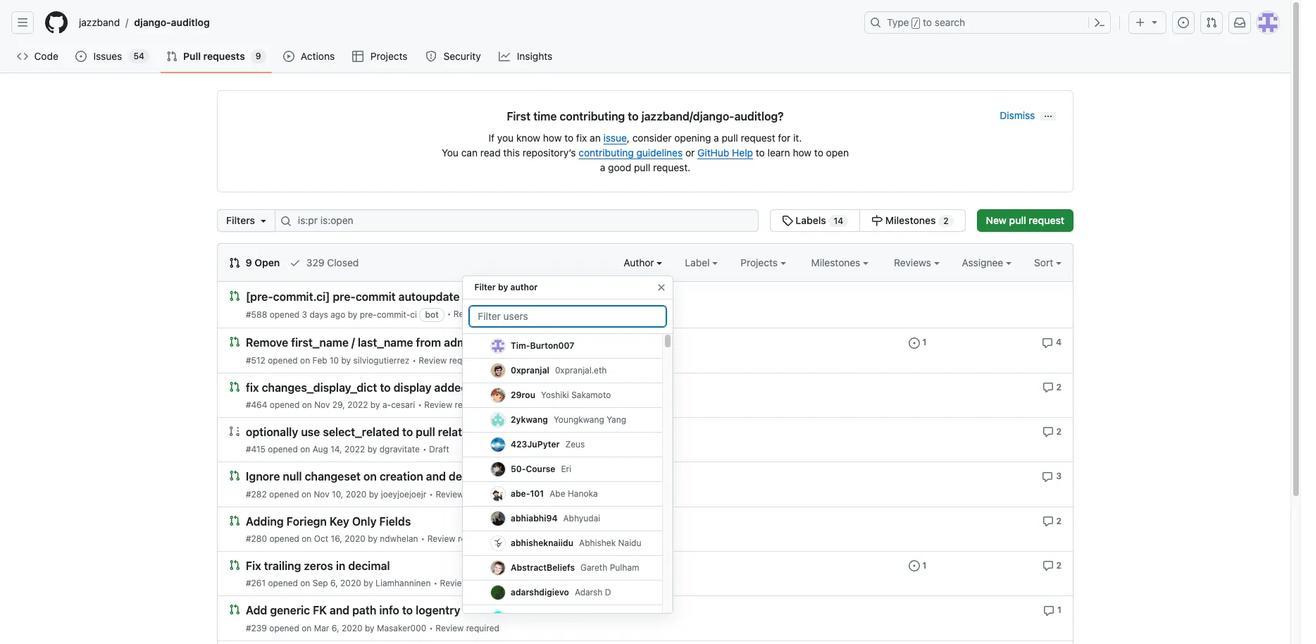 Task type: locate. For each thing, give the bounding box(es) containing it.
sort
[[1035, 257, 1054, 269]]

1 vertical spatial 6,
[[332, 623, 339, 633]]

open pull request image up the draft pull request element
[[229, 381, 240, 392]]

6, inside add generic fk and path info to logentry #239             opened on mar 6, 2020 by masaker000 • review required
[[332, 623, 339, 633]]

3 open pull request image from the top
[[229, 604, 240, 615]]

1 open pull request image from the top
[[229, 290, 240, 302]]

notifications image
[[1235, 17, 1246, 28]]

6,
[[331, 578, 338, 589], [332, 623, 339, 633]]

cesari
[[391, 400, 415, 410]]

1 / 6 checks ok image
[[651, 382, 662, 393]]

milestones right milestone icon
[[886, 214, 936, 226]]

a down 'you can read this repository's contributing guidelines or github help'
[[600, 161, 606, 173]]

• up "logentry"
[[434, 578, 438, 589]]

1 vertical spatial 9
[[246, 257, 252, 269]]

trailing
[[264, 560, 301, 572]]

1 vertical spatial 1
[[923, 560, 927, 571]]

6, right mar
[[332, 623, 339, 633]]

1 for remove first_name / last_name from admin if missing from model
[[923, 337, 927, 348]]

issue element
[[770, 209, 966, 232]]

open pull request image left add
[[229, 604, 240, 615]]

required down @adarshdigievo icon
[[466, 623, 500, 633]]

2 open pull request image from the top
[[229, 470, 240, 482]]

review required link down admin
[[419, 355, 483, 366]]

request up sort popup button
[[1029, 214, 1065, 226]]

fix left an
[[577, 132, 587, 144]]

learn
[[768, 147, 791, 159]]

1 vertical spatial 2022
[[345, 444, 365, 455]]

related
[[438, 426, 476, 439]]

review required link for joeyjoejoejr
[[436, 489, 500, 499]]

milestones inside popup button
[[812, 257, 864, 269]]

2ykwang
[[511, 414, 549, 425]]

abhiabhi94
[[511, 513, 558, 524]]

4 open pull request element from the top
[[229, 470, 240, 482]]

0 horizontal spatial from
[[416, 337, 441, 349]]

comment image inside 4 link
[[1043, 337, 1054, 349]]

projects right label "popup button"
[[741, 257, 781, 269]]

review required link left the @abhisheknaiidu icon at the bottom of page
[[428, 533, 491, 544]]

2 horizontal spatial /
[[914, 18, 919, 28]]

2022
[[348, 400, 368, 410], [345, 444, 365, 455]]

review required link down "logentry"
[[436, 623, 500, 633]]

opened right #464
[[270, 400, 300, 410]]

2022 down select_related
[[345, 444, 365, 455]]

adesor
[[511, 612, 540, 622]]

by inside add generic fk and path info to logentry #239             opened on mar 6, 2020 by masaker000 • review required
[[365, 623, 375, 633]]

1 horizontal spatial and
[[426, 471, 446, 483]]

decimal
[[348, 560, 390, 572]]

• down "logentry"
[[429, 623, 433, 633]]

graph image
[[499, 51, 510, 62]]

9 right git pull request image
[[246, 257, 252, 269]]

1 horizontal spatial from
[[534, 337, 559, 349]]

0xpranjal
[[511, 365, 550, 376]]

review required link down the "deletion"
[[436, 489, 500, 499]]

required down added/deleted
[[455, 400, 488, 410]]

abe-
[[511, 488, 531, 499]]

@abstractbeliefs image
[[492, 561, 506, 575]]

1 horizontal spatial 3
[[1057, 471, 1062, 482]]

2 vertical spatial 1
[[1058, 605, 1062, 615]]

pull inside "to learn how to open a good pull request."
[[634, 161, 651, 173]]

review required link down fix changes_display_dict to display added/deleted objects for m2m updates
[[424, 400, 488, 410]]

1 vertical spatial 1 link
[[909, 559, 927, 572]]

on left feb
[[300, 355, 310, 366]]

admin
[[444, 337, 477, 349]]

2020 inside ignore null changeset on creation and deletion #282             opened on nov 10, 2020 by joeyjoejoejr • review required
[[346, 489, 367, 499]]

draft
[[429, 444, 449, 455]]

@2ykwang image
[[492, 413, 506, 427]]

2022 right 29,
[[348, 400, 368, 410]]

check image
[[290, 257, 301, 269]]

opened inside "optionally use select_related to pull related fields for old #415             opened on aug 14, 2022 by dgravitate • draft"
[[268, 444, 298, 455]]

how inside "to learn how to open a good pull request."
[[793, 147, 812, 159]]

jazzband link
[[73, 11, 126, 34]]

1 from from the left
[[416, 337, 441, 349]]

fields
[[380, 515, 411, 528]]

423jupyter zeus
[[511, 439, 586, 450]]

yoshiki
[[542, 390, 570, 400]]

objects
[[515, 381, 554, 394]]

first time contributing to jazzband/django-auditlog?
[[507, 110, 784, 123]]

4 comment image from the top
[[1043, 561, 1054, 572]]

0 vertical spatial 3
[[302, 310, 307, 320]]

commit
[[356, 291, 396, 303]]

50-course eri
[[511, 464, 572, 474]]

0 horizontal spatial how
[[543, 132, 562, 144]]

select_related
[[323, 426, 400, 439]]

open pull request element left remove
[[229, 336, 240, 348]]

0 horizontal spatial for
[[511, 426, 526, 439]]

1 vertical spatial comment image
[[1043, 471, 1054, 483]]

github help link
[[698, 147, 754, 159]]

on inside the adding foriegn key only fields #280             opened on oct 16, 2020 by ndwhelan • review required
[[302, 533, 312, 544]]

milestones inside issue element
[[886, 214, 936, 226]]

open pull request image left ignore
[[229, 470, 240, 482]]

1 vertical spatial a
[[600, 161, 606, 173]]

open pull request element
[[229, 290, 240, 302], [229, 336, 240, 348], [229, 380, 240, 392], [229, 470, 240, 482], [229, 514, 240, 526], [229, 559, 240, 571], [229, 603, 240, 615]]

@29rou image
[[492, 388, 506, 402]]

1 horizontal spatial projects
[[741, 257, 781, 269]]

close menu image
[[657, 282, 668, 293]]

issue opened image for 1
[[909, 337, 920, 349]]

2 open pull request element from the top
[[229, 336, 240, 348]]

a inside "to learn how to open a good pull request."
[[600, 161, 606, 173]]

• right cesari
[[418, 400, 422, 410]]

labels
[[796, 214, 827, 226]]

contributing down issue at top
[[579, 147, 634, 159]]

0 vertical spatial 1
[[923, 337, 927, 348]]

0 vertical spatial request
[[741, 132, 776, 144]]

dgravitate link
[[380, 444, 420, 455]]

/ inside type / to search
[[914, 18, 919, 28]]

0 horizontal spatial projects
[[371, 50, 408, 62]]

0 horizontal spatial a
[[600, 161, 606, 173]]

1 vertical spatial how
[[793, 147, 812, 159]]

zeros
[[304, 560, 333, 572]]

1 horizontal spatial issue opened image
[[909, 337, 920, 349]]

2 open pull request image from the top
[[229, 381, 240, 392]]

by down path
[[365, 623, 375, 633]]

by down ignore null changeset on creation and deletion link
[[369, 489, 379, 499]]

1 horizontal spatial pre-
[[360, 310, 377, 320]]

mar
[[314, 623, 329, 633]]

1 horizontal spatial /
[[352, 337, 355, 349]]

pull requests
[[183, 50, 245, 62]]

ndwhelan
[[380, 533, 418, 544]]

2 horizontal spatial for
[[778, 132, 791, 144]]

fix up #464
[[246, 381, 259, 394]]

3 comment image from the top
[[1043, 516, 1054, 527]]

open pull request element for remove first_name / last_name from admin if missing from model
[[229, 336, 240, 348]]

3
[[302, 310, 307, 320], [1057, 471, 1062, 482]]

can
[[461, 147, 478, 159]]

0 vertical spatial fix
[[577, 132, 587, 144]]

how
[[543, 132, 562, 144], [793, 147, 812, 159]]

by down decimal
[[364, 578, 373, 589]]

3 open pull request image from the top
[[229, 515, 240, 526]]

2 comment image from the top
[[1043, 382, 1054, 393]]

milestones for milestones
[[812, 257, 864, 269]]

opened down the trailing
[[268, 578, 298, 589]]

2 inside 'milestones 2'
[[944, 216, 949, 226]]

1 vertical spatial for
[[557, 381, 572, 394]]

hanoka
[[568, 488, 598, 499]]

zeus
[[566, 439, 586, 450]]

0 vertical spatial comment image
[[1043, 427, 1054, 438]]

review required link for masaker000
[[436, 623, 500, 633]]

open pull request image
[[229, 336, 240, 348], [229, 381, 240, 392], [229, 515, 240, 526], [229, 560, 240, 571]]

0 vertical spatial projects
[[371, 50, 408, 62]]

@adarshdigievo image
[[492, 586, 506, 600]]

pre-
[[333, 291, 356, 303], [360, 310, 377, 320]]

dgravitate
[[380, 444, 420, 455]]

1 horizontal spatial a
[[714, 132, 720, 144]]

1 comment image from the top
[[1043, 337, 1054, 349]]

triangle down image
[[1150, 16, 1161, 27], [258, 215, 269, 226]]

open pull request image for adding foriegn key only fields
[[229, 515, 240, 526]]

remove
[[246, 337, 289, 349]]

423jupyter
[[511, 439, 560, 450]]

by right ago
[[348, 310, 358, 320]]

1 horizontal spatial request
[[1029, 214, 1065, 226]]

0 horizontal spatial /
[[126, 17, 128, 29]]

projects right 'table' "icon" at the top
[[371, 50, 408, 62]]

menu
[[463, 270, 674, 644]]

0 horizontal spatial milestones
[[812, 257, 864, 269]]

3 link
[[1043, 470, 1062, 483]]

contributing up an
[[560, 110, 625, 123]]

menu containing filter by author
[[463, 270, 674, 644]]

Search all issues text field
[[275, 209, 759, 232]]

• inside fix trailing zeros in decimal #261             opened on sep 6, 2020 by liamhanninen • review required
[[434, 578, 438, 589]]

0 vertical spatial open pull request image
[[229, 290, 240, 302]]

draft pull request image
[[229, 426, 240, 437]]

on down 'changes_display_dict'
[[302, 400, 312, 410]]

burton007
[[531, 340, 575, 351]]

for down the 2ykwang
[[511, 426, 526, 439]]

1 vertical spatial open pull request image
[[229, 470, 240, 482]]

@tim burton007 image
[[492, 339, 506, 353]]

comment image
[[1043, 427, 1054, 438], [1043, 471, 1054, 483], [1044, 605, 1055, 616]]

6, right sep
[[331, 578, 338, 589]]

2022 inside "optionally use select_related to pull related fields for old #415             opened on aug 14, 2022 by dgravitate • draft"
[[345, 444, 365, 455]]

0 horizontal spatial pre-
[[333, 291, 356, 303]]

#415
[[246, 444, 266, 455]]

1 vertical spatial issue opened image
[[76, 51, 87, 62]]

milestones button
[[812, 255, 869, 270]]

3 2 link from the top
[[1043, 514, 1062, 527]]

0 vertical spatial milestones
[[886, 214, 936, 226]]

for left it.
[[778, 132, 791, 144]]

1 vertical spatial milestones
[[812, 257, 864, 269]]

filters button
[[217, 209, 276, 232]]

triangle down image left the search icon
[[258, 215, 269, 226]]

git pull request image left 'pull'
[[166, 51, 178, 62]]

by inside "optionally use select_related to pull related fields for old #415             opened on aug 14, 2022 by dgravitate • draft"
[[368, 444, 377, 455]]

1 vertical spatial triangle down image
[[258, 215, 269, 226]]

/ right type
[[914, 18, 919, 28]]

1 horizontal spatial git pull request image
[[1207, 17, 1218, 28]]

5 open pull request element from the top
[[229, 514, 240, 526]]

open pull request element for [pre-commit.ci] pre-commit autoupdate
[[229, 290, 240, 302]]

7 open pull request element from the top
[[229, 603, 240, 615]]

2020 inside fix trailing zeros in decimal #261             opened on sep 6, 2020 by liamhanninen • review required
[[341, 578, 361, 589]]

2 vertical spatial issue opened image
[[909, 337, 920, 349]]

pull down contributing guidelines link
[[634, 161, 651, 173]]

open pull request image for fix trailing zeros in decimal
[[229, 560, 240, 571]]

29rou yoshiki sakamoto
[[511, 390, 612, 400]]

9 open link
[[229, 255, 280, 270]]

0 horizontal spatial fix
[[246, 381, 259, 394]]

required down @abstractbeliefs icon
[[471, 578, 504, 589]]

comment image inside 3 link
[[1043, 471, 1054, 483]]

1 for fix trailing zeros in decimal
[[923, 560, 927, 571]]

from right the tim-
[[534, 337, 559, 349]]

review inside the adding foriegn key only fields #280             opened on oct 16, 2020 by ndwhelan • review required
[[428, 533, 456, 544]]

1 open pull request element from the top
[[229, 290, 240, 302]]

issue opened image
[[1179, 17, 1190, 28], [76, 51, 87, 62], [909, 337, 920, 349]]

review up "logentry"
[[440, 578, 468, 589]]

opened down null
[[269, 489, 299, 499]]

generic
[[270, 604, 310, 617]]

2 vertical spatial for
[[511, 426, 526, 439]]

and down "draft" link
[[426, 471, 446, 483]]

0 vertical spatial triangle down image
[[1150, 16, 1161, 27]]

open pull request image
[[229, 290, 240, 302], [229, 470, 240, 482], [229, 604, 240, 615]]

and right fk
[[330, 604, 350, 617]]

0 horizontal spatial triangle down image
[[258, 215, 269, 226]]

/ for jazzband
[[126, 17, 128, 29]]

fix changes_display_dict to display added/deleted objects for m2m updates
[[246, 381, 648, 394]]

0 horizontal spatial git pull request image
[[166, 51, 178, 62]]

• down remove first_name / last_name from admin if missing from model at the bottom left of page
[[413, 355, 417, 366]]

opened inside the adding foriegn key only fields #280             opened on oct 16, 2020 by ndwhelan • review required
[[270, 533, 300, 544]]

9 left play icon
[[256, 51, 261, 61]]

comment image
[[1043, 337, 1054, 349], [1043, 382, 1054, 393], [1043, 516, 1054, 527], [1043, 561, 1054, 572]]

abstractbeliefs gareth pulham
[[511, 562, 640, 573]]

0 vertical spatial git pull request image
[[1207, 17, 1218, 28]]

2 for 4th the 2 link from the bottom
[[1057, 382, 1062, 392]]

• right joeyjoejoejr link
[[429, 489, 433, 499]]

git pull request image
[[229, 257, 240, 269]]

6 open pull request element from the top
[[229, 559, 240, 571]]

for down 0xpranjal 0xpranjal.eth
[[557, 381, 572, 394]]

issue opened image inside 1 link
[[909, 337, 920, 349]]

1 vertical spatial git pull request image
[[166, 51, 178, 62]]

table image
[[353, 51, 364, 62]]

0 vertical spatial nov
[[314, 400, 330, 410]]

open pull request element up the draft pull request element
[[229, 380, 240, 392]]

required
[[484, 309, 518, 320], [449, 355, 483, 366], [455, 400, 488, 410], [466, 489, 500, 499], [458, 533, 491, 544], [471, 578, 504, 589], [466, 623, 500, 633]]

naidu
[[619, 538, 642, 548]]

draft pull request element
[[229, 425, 240, 437]]

1 horizontal spatial for
[[557, 381, 572, 394]]

filter
[[475, 282, 496, 293]]

2 for third the 2 link from the bottom of the page
[[1057, 426, 1062, 437]]

open pull request image left remove
[[229, 336, 240, 348]]

review down "logentry"
[[436, 623, 464, 633]]

review down fix changes_display_dict to display added/deleted objects for m2m updates link
[[424, 400, 453, 410]]

comment image for 1st the 2 link from the bottom of the page
[[1043, 561, 1054, 572]]

none search field containing filters
[[217, 209, 966, 232]]

on left mar
[[302, 623, 312, 633]]

ago
[[331, 310, 346, 320]]

1 horizontal spatial fix
[[577, 132, 587, 144]]

0 vertical spatial 1 link
[[909, 336, 927, 349]]

3 open pull request element from the top
[[229, 380, 240, 392]]

open pull request element left [pre-
[[229, 290, 240, 302]]

open pull request element left fix
[[229, 559, 240, 571]]

homepage image
[[45, 11, 68, 34]]

on left oct
[[302, 533, 312, 544]]

to up "masaker000"
[[402, 604, 413, 617]]

None search field
[[217, 209, 966, 232]]

/ left django-
[[126, 17, 128, 29]]

silviogutierrez
[[354, 355, 410, 366]]

search image
[[280, 216, 292, 227]]

2 vertical spatial comment image
[[1044, 605, 1055, 616]]

open pull request image left adding
[[229, 515, 240, 526]]

2020 down in
[[341, 578, 361, 589]]

4 open pull request image from the top
[[229, 560, 240, 571]]

pre- up ago
[[333, 291, 356, 303]]

nov inside ignore null changeset on creation and deletion #282             opened on nov 10, 2020 by joeyjoejoejr • review required
[[314, 489, 330, 499]]

#280
[[246, 533, 267, 544]]

1 vertical spatial projects
[[741, 257, 781, 269]]

code image
[[17, 51, 28, 62]]

on left the aug
[[300, 444, 310, 455]]

git pull request image
[[1207, 17, 1218, 28], [166, 51, 178, 62]]

good
[[608, 161, 632, 173]]

1 horizontal spatial triangle down image
[[1150, 16, 1161, 27]]

1
[[923, 337, 927, 348], [923, 560, 927, 571], [1058, 605, 1062, 615]]

0 vertical spatial and
[[426, 471, 446, 483]]

open
[[827, 147, 849, 159]]

0 vertical spatial issue opened image
[[1179, 17, 1190, 28]]

required left the @abhisheknaiidu icon at the bottom of page
[[458, 533, 491, 544]]

fields
[[479, 426, 508, 439]]

it.
[[794, 132, 802, 144]]

open pull request image left [pre-
[[229, 290, 240, 302]]

open pull request element left ignore
[[229, 470, 240, 482]]

open pull request element for fix trailing zeros in decimal
[[229, 559, 240, 571]]

milestones down 14
[[812, 257, 864, 269]]

2020 right 10,
[[346, 489, 367, 499]]

jazzband
[[79, 16, 120, 28]]

pre- down commit
[[360, 310, 377, 320]]

to up dgravitate
[[402, 426, 413, 439]]

play image
[[283, 51, 294, 62]]

@abhisheknaiidu image
[[492, 536, 506, 551]]

add
[[246, 604, 267, 617]]

Issues search field
[[275, 209, 759, 232]]

review required link for liamhanninen
[[440, 578, 504, 589]]

opened down optionally
[[268, 444, 298, 455]]

silviogutierrez link
[[354, 355, 410, 366]]

1 horizontal spatial 9
[[256, 51, 261, 61]]

1 horizontal spatial milestones
[[886, 214, 936, 226]]

liamhanninen
[[376, 578, 431, 589]]

from down bot
[[416, 337, 441, 349]]

tim-burton007
[[511, 340, 575, 351]]

0 vertical spatial pre-
[[333, 291, 356, 303]]

projects inside popup button
[[741, 257, 781, 269]]

/ inside jazzband / django-auditlog
[[126, 17, 128, 29]]

nov left 10,
[[314, 489, 330, 499]]

triangle down image right plus icon
[[1150, 16, 1161, 27]]

0 horizontal spatial 9
[[246, 257, 252, 269]]

tag image
[[782, 215, 793, 226]]

/ up the #512             opened on feb 10 by silviogutierrez • review required
[[352, 337, 355, 349]]

opened down remove
[[268, 355, 298, 366]]

nov
[[314, 400, 330, 410], [314, 489, 330, 499]]

new pull request link
[[977, 209, 1074, 232]]

by down select_related
[[368, 444, 377, 455]]

abhisheknaiidu abhishek naidu
[[511, 538, 642, 548]]

@abhiabhi94 image
[[492, 512, 506, 526]]

abhisheknaiidu
[[511, 538, 574, 548]]

adarshdigievo adarsh d
[[511, 587, 612, 598]]

1 link
[[909, 336, 927, 349], [909, 559, 927, 572], [1044, 603, 1062, 616]]

0 horizontal spatial and
[[330, 604, 350, 617]]

required down the "deletion"
[[466, 489, 500, 499]]

last_name
[[358, 337, 413, 349]]

@423jupyter image
[[492, 438, 506, 452]]

masaker000
[[377, 623, 427, 633]]

pre-commit-ci link
[[360, 310, 417, 320]]

1 vertical spatial and
[[330, 604, 350, 617]]

open pull request image for fix changes_display_dict to display added/deleted objects for m2m updates
[[229, 381, 240, 392]]

security
[[444, 50, 481, 62]]

list
[[73, 11, 856, 34]]

• right ndwhelan link
[[421, 533, 425, 544]]

1 open pull request image from the top
[[229, 336, 240, 348]]

open
[[255, 257, 280, 269]]

2 vertical spatial open pull request image
[[229, 604, 240, 615]]

review inside fix trailing zeros in decimal #261             opened on sep 6, 2020 by liamhanninen • review required
[[440, 578, 468, 589]]

1 horizontal spatial how
[[793, 147, 812, 159]]

0 vertical spatial 6,
[[331, 578, 338, 589]]

adding foriegn key only fields #280             opened on oct 16, 2020 by ndwhelan • review required
[[246, 515, 491, 544]]

0 vertical spatial a
[[714, 132, 720, 144]]

required inside add generic fk and path info to logentry #239             opened on mar 6, 2020 by masaker000 • review required
[[466, 623, 500, 633]]

requests
[[203, 50, 245, 62]]

how up repository's
[[543, 132, 562, 144]]

1 vertical spatial nov
[[314, 489, 330, 499]]

filter by author
[[475, 282, 538, 293]]

dismiss ...
[[1000, 109, 1053, 121]]

opened down adding
[[270, 533, 300, 544]]

0 horizontal spatial issue opened image
[[76, 51, 87, 62]]

nov left 29,
[[314, 400, 330, 410]]

remove first_name / last_name from admin if missing from model
[[246, 337, 595, 349]]

...
[[1045, 109, 1053, 119]]

code link
[[11, 46, 64, 67]]

repository's
[[523, 147, 576, 159]]

adesor abhinav desor
[[511, 612, 604, 622]]

@abe 101 image
[[492, 487, 506, 501]]

on left sep
[[300, 578, 310, 589]]

#512
[[246, 355, 266, 366]]

0 vertical spatial 9
[[256, 51, 261, 61]]

review
[[454, 309, 482, 320], [419, 355, 447, 366], [424, 400, 453, 410], [436, 489, 464, 499], [428, 533, 456, 544], [440, 578, 468, 589], [436, 623, 464, 633]]

review required link for a-cesari
[[424, 400, 488, 410]]

1 vertical spatial request
[[1029, 214, 1065, 226]]

2020 down add generic fk and path info to logentry link
[[342, 623, 363, 633]]



Task type: describe. For each thing, give the bounding box(es) containing it.
review inside add generic fk and path info to logentry #239             opened on mar 6, 2020 by masaker000 • review required
[[436, 623, 464, 633]]

list containing jazzband
[[73, 11, 856, 34]]

0 vertical spatial how
[[543, 132, 562, 144]]

issue opened image for issues
[[76, 51, 87, 62]]

jazzband / django-auditlog
[[79, 16, 210, 29]]

by right the "10"
[[341, 355, 351, 366]]

on inside "optionally use select_related to pull related fields for old #415             opened on aug 14, 2022 by dgravitate • draft"
[[300, 444, 310, 455]]

1 vertical spatial contributing
[[579, 147, 634, 159]]

9 for 9 open
[[246, 257, 252, 269]]

open pull request element for ignore null changeset on creation and deletion
[[229, 470, 240, 482]]

9 for 9
[[256, 51, 261, 61]]

by inside fix trailing zeros in decimal #261             opened on sep 6, 2020 by liamhanninen • review required
[[364, 578, 373, 589]]

8 / 8 checks ok image
[[597, 337, 609, 349]]

commit.ci]
[[273, 291, 330, 303]]

open pull request image for ignore null changeset on creation and deletion
[[229, 470, 240, 482]]

actions
[[301, 50, 335, 62]]

comment image for second the 2 link from the bottom of the page
[[1043, 516, 1054, 527]]

by left a- at left
[[371, 400, 380, 410]]

projects link
[[347, 46, 414, 67]]

required down filter by author
[[484, 309, 518, 320]]

11 / 11 checks ok image
[[463, 291, 474, 303]]

[pre-commit.ci] pre-commit autoupdate
[[246, 291, 460, 303]]

0 horizontal spatial 3
[[302, 310, 307, 320]]

1 vertical spatial fix
[[246, 381, 259, 394]]

comment image for 4 link
[[1043, 337, 1054, 349]]

and inside ignore null changeset on creation and deletion #282             opened on nov 10, 2020 by joeyjoejoejr • review required
[[426, 471, 446, 483]]

a-cesari link
[[383, 400, 415, 410]]

@0xpranjal image
[[492, 364, 506, 378]]

#261
[[246, 578, 266, 589]]

to up a- at left
[[380, 381, 391, 394]]

1 link for remove first_name / last_name from admin if missing from model
[[909, 336, 927, 349]]

foriegn
[[287, 515, 327, 528]]

autoupdate
[[399, 291, 460, 303]]

help
[[732, 147, 754, 159]]

on inside fix trailing zeros in decimal #261             opened on sep 6, 2020 by liamhanninen • review required
[[300, 578, 310, 589]]

abhinav
[[546, 612, 578, 622]]

triangle down image inside filters popup button
[[258, 215, 269, 226]]

shield image
[[426, 51, 437, 62]]

2020 inside the adding foriegn key only fields #280             opened on oct 16, 2020 by ndwhelan • review required
[[345, 533, 366, 544]]

2 horizontal spatial issue opened image
[[1179, 17, 1190, 28]]

• right bot
[[447, 309, 451, 320]]

sort button
[[1035, 255, 1062, 270]]

2 for second the 2 link from the bottom of the page
[[1057, 516, 1062, 526]]

review required link for silviogutierrez
[[419, 355, 483, 366]]

liamhanninen link
[[376, 578, 431, 589]]

10
[[330, 355, 339, 366]]

first
[[507, 110, 531, 123]]

pull inside "optionally use select_related to pull related fields for old #415             opened on aug 14, 2022 by dgravitate • draft"
[[416, 426, 435, 439]]

/ for type
[[914, 18, 919, 28]]

abhiabhi94 abhyudai
[[511, 513, 601, 524]]

open pull request element for fix changes_display_dict to display added/deleted objects for m2m updates
[[229, 380, 240, 392]]

if you know how to fix an issue ,           consider opening a pull request for it.
[[489, 132, 802, 144]]

to left search on the right of page
[[923, 16, 933, 28]]

remove first_name / last_name from admin if missing from model link
[[246, 337, 595, 349]]

request.
[[653, 161, 691, 173]]

pulham
[[610, 562, 640, 573]]

comment image for ignore null changeset on creation and deletion
[[1043, 471, 1054, 483]]

pull up github help link on the right top
[[722, 132, 739, 144]]

2 for 1st the 2 link from the bottom of the page
[[1057, 560, 1062, 571]]

new pull request
[[987, 214, 1065, 226]]

to up ,
[[628, 110, 639, 123]]

• inside add generic fk and path info to logentry #239             opened on mar 6, 2020 by masaker000 • review required
[[429, 623, 433, 633]]

opened inside add generic fk and path info to logentry #239             opened on mar 6, 2020 by masaker000 • review required
[[269, 623, 299, 633]]

required down admin
[[449, 355, 483, 366]]

oct
[[314, 533, 329, 544]]

to inside add generic fk and path info to logentry #239             opened on mar 6, 2020 by masaker000 • review required
[[402, 604, 413, 617]]

milestone image
[[872, 215, 883, 226]]

#464             opened on nov 29, 2022 by a-cesari • review required
[[246, 400, 488, 410]]

1 2 link from the top
[[1043, 380, 1062, 393]]

adarshdigievo
[[511, 587, 570, 598]]

by inside the adding foriegn key only fields #280             opened on oct 16, 2020 by ndwhelan • review required
[[368, 533, 378, 544]]

review down the 11 / 11 checks ok image
[[454, 309, 482, 320]]

0 horizontal spatial request
[[741, 132, 776, 144]]

assignee button
[[962, 255, 1012, 270]]

new
[[987, 214, 1007, 226]]

opened inside fix trailing zeros in decimal #261             opened on sep 6, 2020 by liamhanninen • review required
[[268, 578, 298, 589]]

#282
[[246, 489, 267, 499]]

type / to search
[[887, 16, 966, 28]]

command palette image
[[1095, 17, 1106, 28]]

logentry
[[416, 604, 461, 617]]

insights
[[517, 50, 553, 62]]

model
[[562, 337, 595, 349]]

commit-
[[377, 310, 410, 320]]

to up repository's
[[565, 132, 574, 144]]

search
[[935, 16, 966, 28]]

open pull request element for adding foriegn key only fields
[[229, 514, 240, 526]]

an
[[590, 132, 601, 144]]

open pull request image for [pre-commit.ci] pre-commit autoupdate
[[229, 290, 240, 302]]

added/deleted
[[435, 381, 512, 394]]

• inside ignore null changeset on creation and deletion #282             opened on nov 10, 2020 by joeyjoejoejr • review required
[[429, 489, 433, 499]]

issue link
[[604, 132, 627, 144]]

2 vertical spatial 1 link
[[1044, 603, 1062, 616]]

0 vertical spatial contributing
[[560, 110, 625, 123]]

opened inside ignore null changeset on creation and deletion #282             opened on nov 10, 2020 by joeyjoejoejr • review required
[[269, 489, 299, 499]]

on left creation
[[364, 471, 377, 483]]

adding foriegn key only fields link
[[246, 515, 411, 528]]

course
[[526, 464, 556, 474]]

sep
[[313, 578, 328, 589]]

#239
[[246, 623, 267, 633]]

projects button
[[741, 255, 787, 270]]

if
[[480, 337, 487, 349]]

required inside the adding foriegn key only fields #280             opened on oct 16, 2020 by ndwhelan • review required
[[458, 533, 491, 544]]

labels 14
[[793, 214, 844, 226]]

1 link for fix trailing zeros in decimal
[[909, 559, 927, 572]]

time
[[534, 110, 557, 123]]

tim-burton007 link
[[463, 334, 663, 359]]

assignee
[[962, 257, 1007, 269]]

optionally use select_related to pull related fields for old #415             opened on aug 14, 2022 by dgravitate • draft
[[246, 426, 550, 455]]

6, inside fix trailing zeros in decimal #261             opened on sep 6, 2020 by liamhanninen • review required
[[331, 578, 338, 589]]

d
[[606, 587, 612, 598]]

#464
[[246, 400, 267, 410]]

101
[[531, 488, 545, 499]]

1 vertical spatial 3
[[1057, 471, 1062, 482]]

by right filter
[[498, 282, 508, 293]]

4 2 link from the top
[[1043, 559, 1062, 572]]

2 from from the left
[[534, 337, 559, 349]]

open pull request element for add generic fk and path info to logentry
[[229, 603, 240, 615]]

ignore null changeset on creation and deletion #282             opened on nov 10, 2020 by joeyjoejoejr • review required
[[246, 471, 500, 499]]

on down null
[[302, 489, 312, 499]]

closed
[[327, 257, 359, 269]]

pull
[[183, 50, 201, 62]]

open pull request image for remove first_name / last_name from admin if missing from model
[[229, 336, 240, 348]]

comment image for optionally use select_related to pull related fields for
[[1043, 427, 1054, 438]]

use
[[301, 426, 320, 439]]

jazzband/django-
[[642, 110, 735, 123]]

@50 course image
[[492, 462, 506, 476]]

• inside the adding foriegn key only fields #280             opened on oct 16, 2020 by ndwhelan • review required
[[421, 533, 425, 544]]

0 vertical spatial 2022
[[348, 400, 368, 410]]

abstractbeliefs
[[511, 562, 575, 573]]

to learn how to open a good pull request.
[[600, 147, 849, 173]]

and inside add generic fk and path info to logentry #239             opened on mar 6, 2020 by masaker000 • review required
[[330, 604, 350, 617]]

ci
[[410, 310, 417, 320]]

• inside "optionally use select_related to pull related fields for old #415             opened on aug 14, 2022 by dgravitate • draft"
[[423, 444, 427, 455]]

required inside ignore null changeset on creation and deletion #282             opened on nov 10, 2020 by joeyjoejoejr • review required
[[466, 489, 500, 499]]

review required link for pre-commit-ci
[[454, 309, 518, 320]]

filters
[[226, 214, 255, 226]]

1 vertical spatial pre-
[[360, 310, 377, 320]]

2 2 link from the top
[[1043, 425, 1062, 438]]

draft link
[[429, 444, 449, 455]]

or
[[686, 147, 695, 159]]

plus image
[[1136, 17, 1147, 28]]

on inside add generic fk and path info to logentry #239             opened on mar 6, 2020 by masaker000 • review required
[[302, 623, 312, 633]]

path
[[353, 604, 377, 617]]

only
[[352, 515, 377, 528]]

to inside "optionally use select_related to pull related fields for old #415             opened on aug 14, 2022 by dgravitate • draft"
[[402, 426, 413, 439]]

sakamoto
[[572, 390, 612, 400]]

auditlog
[[171, 16, 210, 28]]

16,
[[331, 533, 343, 544]]

desor
[[580, 612, 604, 622]]

fix
[[246, 560, 261, 572]]

joeyjoejoejr
[[381, 489, 427, 499]]

to left open
[[815, 147, 824, 159]]

pull right new
[[1010, 214, 1027, 226]]

review down remove first_name / last_name from admin if missing from model link
[[419, 355, 447, 366]]

reviews button
[[894, 255, 940, 270]]

required inside fix trailing zeros in decimal #261             opened on sep 6, 2020 by liamhanninen • review required
[[471, 578, 504, 589]]

by inside ignore null changeset on creation and deletion #282             opened on nov 10, 2020 by joeyjoejoejr • review required
[[369, 489, 379, 499]]

opened down commit.ci]
[[270, 310, 300, 320]]

comment image for 4th the 2 link from the bottom
[[1043, 382, 1054, 393]]

0 vertical spatial for
[[778, 132, 791, 144]]

dismiss
[[1000, 109, 1036, 121]]

author button
[[624, 255, 663, 270]]

yang
[[607, 414, 627, 425]]

Filter users text field
[[469, 305, 668, 328]]

for inside "optionally use select_related to pull related fields for old #415             opened on aug 14, 2022 by dgravitate • draft"
[[511, 426, 526, 439]]

milestones 2
[[883, 214, 949, 226]]

to right help
[[756, 147, 765, 159]]

review required link for ndwhelan
[[428, 533, 491, 544]]

open pull request image for add generic fk and path info to logentry
[[229, 604, 240, 615]]

2020 inside add generic fk and path info to logentry #239             opened on mar 6, 2020 by masaker000 • review required
[[342, 623, 363, 633]]

feb
[[313, 355, 327, 366]]

issue opened image
[[909, 561, 920, 572]]

review inside ignore null changeset on creation and deletion #282             opened on nov 10, 2020 by joeyjoejoejr • review required
[[436, 489, 464, 499]]

milestones for milestones 2
[[886, 214, 936, 226]]

guidelines
[[637, 147, 683, 159]]

0xpranjal.eth
[[556, 365, 607, 376]]



Task type: vqa. For each thing, say whether or not it's contained in the screenshot.
@WasmEdge profile icon related to bottommost star icon
no



